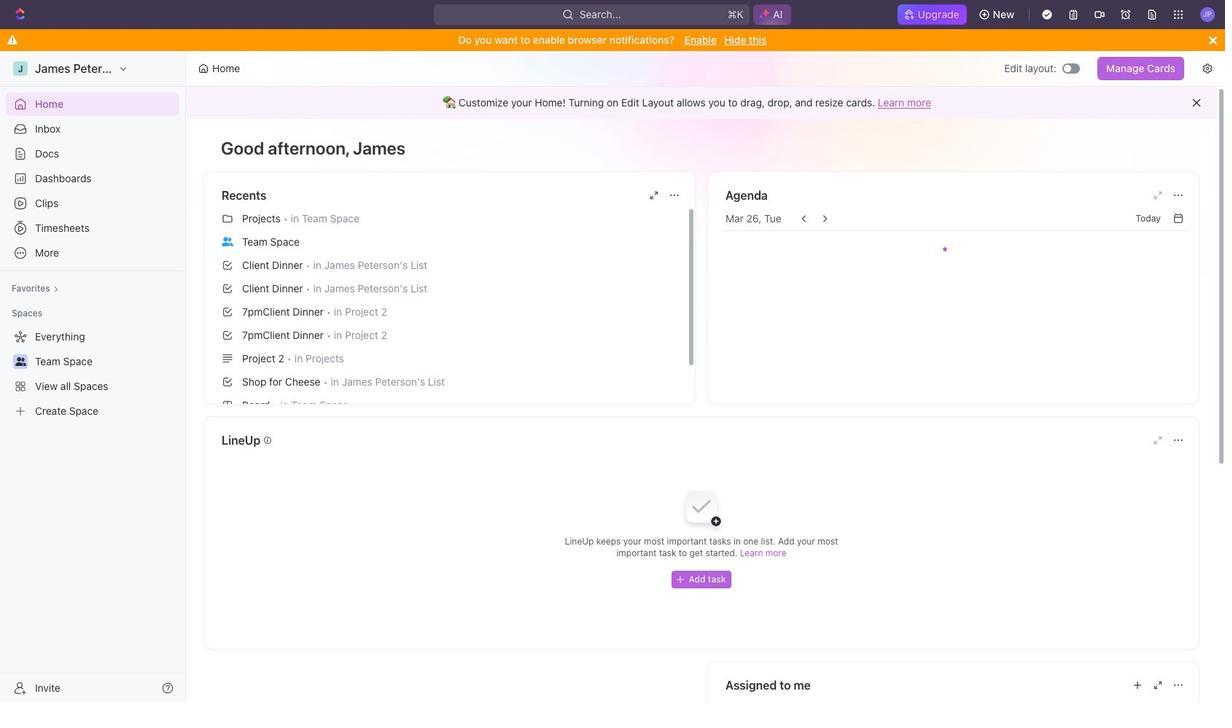 Task type: describe. For each thing, give the bounding box(es) containing it.
sidebar navigation
[[0, 51, 189, 702]]

tree inside sidebar navigation
[[6, 325, 179, 423]]



Task type: vqa. For each thing, say whether or not it's contained in the screenshot.
to
no



Task type: locate. For each thing, give the bounding box(es) containing it.
james peterson's workspace, , element
[[13, 61, 28, 76]]

alert
[[186, 87, 1218, 119]]

user group image
[[222, 237, 233, 246]]

tree
[[6, 325, 179, 423]]

user group image
[[15, 357, 26, 366]]



